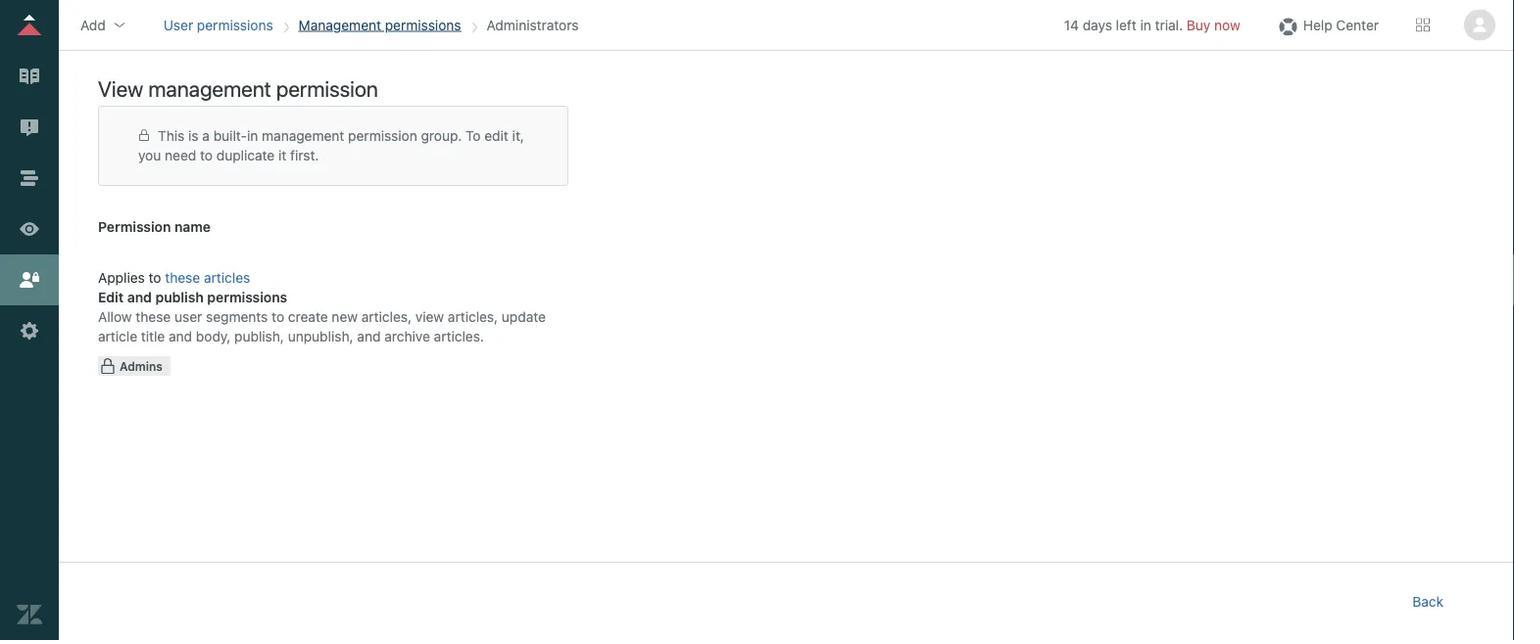 Task type: vqa. For each thing, say whether or not it's contained in the screenshot.
Add
yes



Task type: locate. For each thing, give the bounding box(es) containing it.
in up duplicate
[[247, 128, 258, 144]]

help
[[1303, 17, 1333, 33]]

1 vertical spatial in
[[247, 128, 258, 144]]

1 vertical spatial management
[[262, 128, 344, 144]]

publish,
[[234, 329, 284, 345]]

this is a built-in management permission group. to edit it, you need to duplicate it first.
[[138, 128, 524, 164]]

and down user
[[169, 329, 192, 345]]

0 horizontal spatial in
[[247, 128, 258, 144]]

permissions up segments
[[207, 290, 287, 306]]

user
[[175, 309, 202, 325]]

permissions for user permissions
[[197, 17, 273, 33]]

to down the a
[[200, 148, 213, 164]]

view
[[98, 75, 143, 101]]

duplicate
[[216, 148, 275, 164]]

settings image
[[17, 319, 42, 344]]

articles,
[[361, 309, 412, 325], [448, 309, 498, 325]]

add
[[80, 17, 106, 33]]

archive
[[384, 329, 430, 345]]

title
[[141, 329, 165, 345]]

permissions right the user
[[197, 17, 273, 33]]

0 vertical spatial in
[[1140, 17, 1152, 33]]

navigation
[[160, 10, 583, 40]]

1 horizontal spatial and
[[169, 329, 192, 345]]

back
[[1413, 594, 1444, 610]]

management permissions link
[[299, 17, 461, 33]]

permission left group.
[[348, 128, 417, 144]]

and down new
[[357, 329, 381, 345]]

publish
[[155, 290, 204, 306]]

these up publish in the top left of the page
[[165, 270, 200, 286]]

help center
[[1303, 17, 1379, 33]]

to up publish in the top left of the page
[[149, 270, 161, 286]]

management inside this is a built-in management permission group. to edit it, you need to duplicate it first.
[[262, 128, 344, 144]]

management up the a
[[148, 75, 271, 101]]

back button
[[1397, 583, 1459, 622]]

0 vertical spatial to
[[200, 148, 213, 164]]

articles, up archive
[[361, 309, 412, 325]]

2 horizontal spatial to
[[272, 309, 284, 325]]

applies to these articles
[[98, 270, 250, 286]]

these up title
[[136, 309, 171, 325]]

to up publish,
[[272, 309, 284, 325]]

in
[[1140, 17, 1152, 33], [247, 128, 258, 144]]

articles.
[[434, 329, 484, 345]]

0 vertical spatial permission
[[276, 75, 378, 101]]

articles, up articles.
[[448, 309, 498, 325]]

management
[[148, 75, 271, 101], [262, 128, 344, 144]]

permissions right management
[[385, 17, 461, 33]]

0 vertical spatial these
[[165, 270, 200, 286]]

permissions inside edit and publish permissions allow these user segments to create new articles, view articles, update article title and body, publish, unpublish, and archive articles.
[[207, 290, 287, 306]]

buy
[[1187, 17, 1211, 33]]

segments
[[206, 309, 268, 325]]

permission
[[276, 75, 378, 101], [348, 128, 417, 144]]

these articles link
[[165, 270, 250, 286]]

1 vertical spatial to
[[149, 270, 161, 286]]

is
[[188, 128, 199, 144]]

trial.
[[1155, 17, 1183, 33]]

these
[[165, 270, 200, 286], [136, 309, 171, 325]]

user
[[163, 17, 193, 33]]

0 horizontal spatial articles,
[[361, 309, 412, 325]]

14 days left in trial. buy now
[[1064, 17, 1241, 33]]

0 vertical spatial management
[[148, 75, 271, 101]]

help center button
[[1270, 10, 1385, 40]]

1 horizontal spatial to
[[200, 148, 213, 164]]

14
[[1064, 17, 1079, 33]]

and down applies at the left
[[127, 290, 152, 306]]

2 vertical spatial to
[[272, 309, 284, 325]]

view management permission
[[98, 75, 378, 101]]

management up first.
[[262, 128, 344, 144]]

admins
[[120, 360, 163, 373]]

now
[[1215, 17, 1241, 33]]

1 horizontal spatial articles,
[[448, 309, 498, 325]]

unpublish,
[[288, 329, 353, 345]]

permissions
[[197, 17, 273, 33], [385, 17, 461, 33], [207, 290, 287, 306]]

0 horizontal spatial and
[[127, 290, 152, 306]]

management
[[299, 17, 381, 33]]

1 vertical spatial permission
[[348, 128, 417, 144]]

edit
[[484, 128, 509, 144]]

article
[[98, 329, 137, 345]]

permission up this is a built-in management permission group. to edit it, you need to duplicate it first.
[[276, 75, 378, 101]]

1 articles, from the left
[[361, 309, 412, 325]]

this
[[158, 128, 185, 144]]

in right left
[[1140, 17, 1152, 33]]

and
[[127, 290, 152, 306], [169, 329, 192, 345], [357, 329, 381, 345]]

to
[[200, 148, 213, 164], [149, 270, 161, 286], [272, 309, 284, 325]]

1 horizontal spatial in
[[1140, 17, 1152, 33]]

1 vertical spatial these
[[136, 309, 171, 325]]



Task type: describe. For each thing, give the bounding box(es) containing it.
applies
[[98, 270, 145, 286]]

built-
[[213, 128, 247, 144]]

2 articles, from the left
[[448, 309, 498, 325]]

update
[[502, 309, 546, 325]]

to inside edit and publish permissions allow these user segments to create new articles, view articles, update article title and body, publish, unpublish, and archive articles.
[[272, 309, 284, 325]]

in inside this is a built-in management permission group. to edit it, you need to duplicate it first.
[[247, 128, 258, 144]]

manage articles image
[[17, 64, 42, 89]]

it,
[[512, 128, 524, 144]]

it
[[278, 148, 287, 164]]

articles
[[204, 270, 250, 286]]

group.
[[421, 128, 462, 144]]

new
[[332, 309, 358, 325]]

user permissions link
[[163, 17, 273, 33]]

these inside edit and publish permissions allow these user segments to create new articles, view articles, update article title and body, publish, unpublish, and archive articles.
[[136, 309, 171, 325]]

permission inside this is a built-in management permission group. to edit it, you need to duplicate it first.
[[348, 128, 417, 144]]

center
[[1336, 17, 1379, 33]]

moderate content image
[[17, 115, 42, 140]]

to inside this is a built-in management permission group. to edit it, you need to duplicate it first.
[[200, 148, 213, 164]]

permissions for management permissions
[[385, 17, 461, 33]]

you
[[138, 148, 161, 164]]

2 horizontal spatial and
[[357, 329, 381, 345]]

days
[[1083, 17, 1112, 33]]

0 horizontal spatial to
[[149, 270, 161, 286]]

a
[[202, 128, 210, 144]]

permission
[[98, 219, 171, 235]]

user permissions
[[163, 17, 273, 33]]

create
[[288, 309, 328, 325]]

zendesk image
[[17, 603, 42, 628]]

need
[[165, 148, 196, 164]]

name
[[174, 219, 211, 235]]

navigation containing user permissions
[[160, 10, 583, 40]]

zendesk products image
[[1416, 18, 1430, 32]]

permission name
[[98, 219, 211, 235]]

edit and publish permissions allow these user segments to create new articles, view articles, update article title and body, publish, unpublish, and archive articles.
[[98, 290, 546, 345]]

left
[[1116, 17, 1137, 33]]

administrators
[[487, 17, 579, 33]]

customize design image
[[17, 217, 42, 242]]

to
[[466, 128, 481, 144]]

first.
[[290, 148, 319, 164]]

management permissions
[[299, 17, 461, 33]]

user permissions image
[[17, 268, 42, 293]]

allow
[[98, 309, 132, 325]]

body,
[[196, 329, 231, 345]]

view
[[415, 309, 444, 325]]

add button
[[74, 10, 133, 40]]

arrange content image
[[17, 166, 42, 191]]

edit
[[98, 290, 124, 306]]



